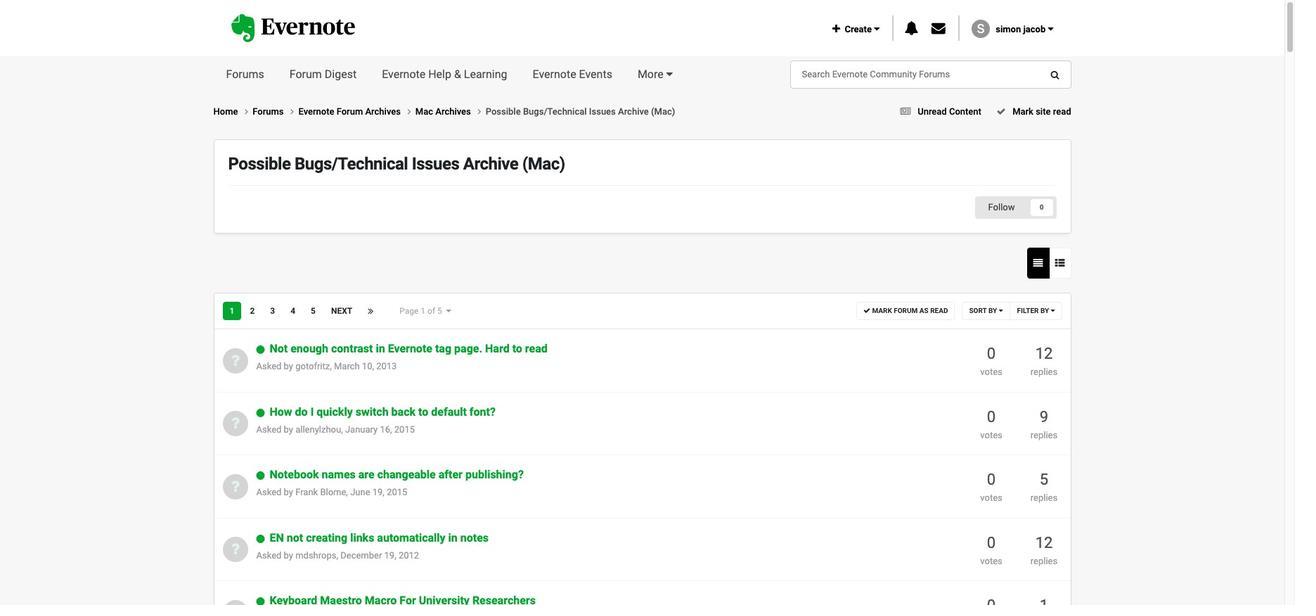 Task type: locate. For each thing, give the bounding box(es) containing it.
frank blome link
[[296, 487, 346, 497]]

2 angle right image from the left
[[478, 107, 481, 116]]

frank
[[296, 487, 318, 497]]

2 asked from the top
[[256, 424, 282, 435]]

not
[[287, 531, 303, 544]]

go to first unread post image
[[256, 408, 265, 418], [256, 534, 265, 544]]

2 vertical spatial read
[[525, 342, 548, 356]]

hard
[[485, 342, 510, 356]]

12 down 5 replies
[[1036, 534, 1053, 551]]

1 horizontal spatial possible
[[486, 106, 521, 117]]

12 replies down filter by link
[[1031, 345, 1058, 377]]

0 horizontal spatial possible
[[228, 154, 291, 174]]

caret down image for simon jacob
[[1049, 24, 1054, 34]]

0 horizontal spatial forum
[[290, 68, 322, 81]]

angle right image right home
[[245, 107, 248, 116]]

to right the hard
[[513, 342, 523, 356]]

bugs/technical down evernote forum archives
[[295, 154, 408, 174]]

, left the march
[[330, 361, 332, 372]]

evernote down forum digest link
[[299, 106, 335, 117]]

not enough contrast in evernote tag page. hard to read
[[270, 342, 548, 356]]

angle right image
[[291, 107, 294, 116], [478, 107, 481, 116]]

0 vertical spatial question image
[[231, 352, 240, 368]]

caret down image right of
[[447, 307, 451, 315]]

0 vertical spatial go to first unread post image
[[256, 408, 265, 418]]

1 vertical spatial mark
[[873, 307, 893, 315]]

creating
[[306, 531, 348, 544]]

check image
[[997, 107, 1006, 116], [864, 307, 871, 314]]

2 0 votes from the top
[[981, 408, 1003, 440]]

angle right image for evernote forum archives
[[408, 107, 411, 116]]

1 horizontal spatial angle right image
[[408, 107, 411, 116]]

caret down image for page 1 of 5
[[447, 307, 451, 315]]

4 replies from the top
[[1031, 556, 1058, 566]]

caret down image right 'filter'
[[1052, 307, 1056, 314]]

question image
[[231, 415, 240, 431], [231, 478, 240, 494]]

changeable
[[378, 468, 436, 481]]

votes
[[981, 367, 1003, 377], [981, 430, 1003, 440], [981, 493, 1003, 503], [981, 556, 1003, 566]]

1 left 2 link
[[230, 306, 235, 316]]

2 12 from the top
[[1036, 534, 1053, 551]]

replies for page.
[[1031, 367, 1058, 377]]

follow
[[989, 202, 1016, 213]]

evernote help & learning
[[382, 68, 508, 81]]

1 horizontal spatial issues
[[589, 106, 616, 117]]

1 question image from the top
[[231, 415, 240, 431]]

12 replies down 5 replies
[[1031, 534, 1058, 566]]

2 12 replies from the top
[[1031, 534, 1058, 566]]

1 vertical spatial question image
[[231, 541, 240, 557]]

possible bugs/technical issues archive (mac) down evernote events link on the top of the page
[[486, 106, 676, 117]]

1 horizontal spatial to
[[513, 342, 523, 356]]

1 angle right image from the left
[[245, 107, 248, 116]]

0 vertical spatial forum
[[290, 68, 322, 81]]

1 horizontal spatial forum
[[337, 106, 363, 117]]

1 horizontal spatial angle right image
[[478, 107, 481, 116]]

events
[[579, 68, 613, 81]]

evernote forum archives link
[[299, 105, 416, 118]]

asked down not
[[256, 361, 282, 372]]

1 vertical spatial archive
[[463, 154, 519, 174]]

angle right image right mac archives
[[478, 107, 481, 116]]

1 vertical spatial possible
[[228, 154, 291, 174]]

forum inside evernote forum archives link
[[337, 106, 363, 117]]

caret down image for filter by
[[1052, 307, 1056, 314]]

forums right home
[[253, 106, 286, 117]]

5 inside 5 replies
[[1040, 471, 1049, 489]]

en
[[270, 531, 284, 544]]

archive down mac archives link
[[463, 154, 519, 174]]

1 replies from the top
[[1031, 367, 1058, 377]]

0 horizontal spatial issues
[[412, 154, 460, 174]]

caret down image right more
[[667, 68, 673, 80]]

question image left how
[[231, 415, 240, 431]]

0 vertical spatial check image
[[997, 107, 1006, 116]]

0 horizontal spatial bugs/technical
[[295, 154, 408, 174]]

check image left forum
[[864, 307, 871, 314]]

evernote left events
[[533, 68, 577, 81]]

by
[[989, 307, 998, 315], [1041, 307, 1050, 315]]

possible
[[486, 106, 521, 117], [228, 154, 291, 174]]

1 go to first unread post image from the top
[[256, 345, 265, 355]]

not
[[270, 342, 288, 356]]

9 replies
[[1031, 408, 1058, 440]]

(mac)
[[651, 106, 676, 117], [523, 154, 565, 174]]

links
[[350, 531, 375, 544]]

1 vertical spatial question image
[[231, 478, 240, 494]]

1 horizontal spatial by
[[1041, 307, 1050, 315]]

read right as
[[931, 307, 949, 315]]

12 replies
[[1031, 345, 1058, 377], [1031, 534, 1058, 566]]

0 horizontal spatial caret down image
[[447, 307, 451, 315]]

automatically
[[377, 531, 446, 544]]

allenylzhou
[[296, 424, 341, 435]]

1 question image from the top
[[231, 352, 240, 368]]

caret down image inside more link
[[667, 68, 673, 80]]

2015
[[395, 424, 415, 435], [387, 487, 408, 497]]

check image inside mark forum as read link
[[864, 307, 871, 314]]

2015 down back
[[395, 424, 415, 435]]

1 12 replies from the top
[[1031, 345, 1058, 377]]

4 by from the top
[[284, 550, 293, 560]]

0 for page.
[[988, 345, 996, 363]]

1 by from the top
[[284, 361, 293, 372]]

1 horizontal spatial caret down image
[[1049, 24, 1054, 34]]

12 down filter by link
[[1036, 345, 1053, 363]]

forums
[[226, 68, 264, 81], [253, 106, 286, 117]]

archives right the mac
[[436, 106, 471, 117]]

asked by allenylzhou , january 16, 2015
[[256, 424, 415, 435]]

2 horizontal spatial 5
[[1040, 471, 1049, 489]]

archive down more
[[618, 106, 649, 117]]

0 horizontal spatial (mac)
[[523, 154, 565, 174]]

angle right image inside evernote forum archives link
[[408, 107, 411, 116]]

, down quickly at the bottom of page
[[341, 424, 343, 435]]

4 votes from the top
[[981, 556, 1003, 566]]

1 go to first unread post image from the top
[[256, 408, 265, 418]]

angle right image
[[245, 107, 248, 116], [408, 107, 411, 116]]

go to first unread post image for 5
[[256, 471, 265, 481]]

replies for notes
[[1031, 556, 1058, 566]]

last page image
[[368, 306, 374, 316]]

home link
[[214, 105, 253, 118]]

1 vertical spatial issues
[[412, 154, 460, 174]]

0 vertical spatial go to first unread post image
[[256, 345, 265, 355]]

back
[[392, 405, 416, 419]]

2 go to first unread post image from the top
[[256, 471, 265, 481]]

evernote left help
[[382, 68, 426, 81]]

1 horizontal spatial mark
[[1013, 106, 1034, 117]]

en not creating links automatically in notes link
[[270, 531, 489, 544]]

1 vertical spatial 12 replies
[[1031, 534, 1058, 566]]

do
[[295, 405, 308, 419]]

asked by mdshrops , december 19, 2012
[[256, 550, 419, 560]]

1 horizontal spatial check image
[[997, 107, 1006, 116]]

forum left digest
[[290, 68, 322, 81]]

0 horizontal spatial angle right image
[[291, 107, 294, 116]]

evernote forum archives
[[299, 106, 403, 117]]

in left notes
[[449, 531, 458, 544]]

asked for not
[[256, 361, 282, 372]]

notes
[[461, 531, 489, 544]]

2 by from the left
[[1041, 307, 1050, 315]]

, for contrast
[[330, 361, 332, 372]]

0 votes for notes
[[981, 534, 1003, 566]]

1 horizontal spatial 1
[[421, 306, 426, 316]]

caret down image left notifications icon
[[875, 24, 880, 34]]

0 vertical spatial possible
[[486, 106, 521, 117]]

archive
[[618, 106, 649, 117], [463, 154, 519, 174]]

1 0 votes from the top
[[981, 345, 1003, 377]]

12 replies for en not creating links automatically in notes
[[1031, 534, 1058, 566]]

19, left '2012'
[[385, 550, 397, 560]]

angle right image down forum digest link
[[291, 107, 294, 116]]

question image left not
[[231, 352, 240, 368]]

2015 down the "notebook names are changeable after publishing?"
[[387, 487, 408, 497]]

archives left the mac
[[365, 106, 401, 117]]

1 horizontal spatial bugs/technical
[[523, 106, 587, 117]]

bugs/technical
[[523, 106, 587, 117], [295, 154, 408, 174]]

2 angle right image from the left
[[408, 107, 411, 116]]

forums up home 'link'
[[226, 68, 264, 81]]

asked down en
[[256, 550, 282, 560]]

1 horizontal spatial (mac)
[[651, 106, 676, 117]]

0 horizontal spatial mark
[[873, 307, 893, 315]]

1 vertical spatial caret down image
[[447, 307, 451, 315]]

mark left "site" on the top of page
[[1013, 106, 1034, 117]]

caret down image
[[875, 24, 880, 34], [667, 68, 673, 80], [1000, 307, 1004, 314], [1052, 307, 1056, 314]]

0 votes
[[981, 345, 1003, 377], [981, 408, 1003, 440], [981, 471, 1003, 503], [981, 534, 1003, 566]]

, for creating
[[337, 550, 338, 560]]

unread content
[[918, 106, 982, 117]]

forums link right home
[[253, 105, 299, 118]]

asked for how
[[256, 424, 282, 435]]

3 replies from the top
[[1031, 493, 1058, 503]]

0 horizontal spatial archives
[[365, 106, 401, 117]]

0 horizontal spatial read
[[525, 342, 548, 356]]

1 votes from the top
[[981, 367, 1003, 377]]

3 votes from the top
[[981, 493, 1003, 503]]

1 vertical spatial forum
[[337, 106, 363, 117]]

4 0 votes from the top
[[981, 534, 1003, 566]]

1 vertical spatial forums link
[[253, 105, 299, 118]]

filter by link
[[1010, 302, 1063, 320]]

bugs/technical down evernote events link on the top of the page
[[523, 106, 587, 117]]

by for not
[[284, 361, 293, 372]]

asked down how
[[256, 424, 282, 435]]

0 vertical spatial 12
[[1036, 345, 1053, 363]]

check image right content
[[997, 107, 1006, 116]]

evernote for evernote events
[[533, 68, 577, 81]]

forum down digest
[[337, 106, 363, 117]]

5 right 4
[[311, 306, 316, 316]]

2 replies from the top
[[1031, 430, 1058, 440]]

4 asked from the top
[[256, 550, 282, 560]]

2 question image from the top
[[231, 478, 240, 494]]

1 vertical spatial go to first unread post image
[[256, 471, 265, 481]]

question image
[[231, 352, 240, 368], [231, 541, 240, 557]]

in up 2013
[[376, 342, 385, 356]]

0 vertical spatial issues
[[589, 106, 616, 117]]

caret down image right sort
[[1000, 307, 1004, 314]]

enough
[[291, 342, 328, 356]]

caret down image
[[1049, 24, 1054, 34], [447, 307, 451, 315]]

0 vertical spatial caret down image
[[1049, 24, 1054, 34]]

2 votes from the top
[[981, 430, 1003, 440]]

by right sort
[[989, 307, 998, 315]]

in
[[376, 342, 385, 356], [449, 531, 458, 544]]

0 horizontal spatial archive
[[463, 154, 519, 174]]

12 for not enough contrast in evernote tag page. hard to read
[[1036, 345, 1053, 363]]

forums link up home 'link'
[[214, 56, 277, 93]]

possible down learning on the top
[[486, 106, 521, 117]]

1 asked from the top
[[256, 361, 282, 372]]

19, right june
[[373, 487, 385, 497]]

asked
[[256, 361, 282, 372], [256, 424, 282, 435], [256, 487, 282, 497], [256, 550, 282, 560]]

1 vertical spatial read
[[931, 307, 949, 315]]

5
[[311, 306, 316, 316], [438, 306, 442, 316], [1040, 471, 1049, 489]]

forums link
[[214, 56, 277, 93], [253, 105, 299, 118]]

1 left of
[[421, 306, 426, 316]]

3 by from the top
[[284, 487, 293, 497]]

3
[[270, 306, 275, 316]]

evernote events link
[[520, 56, 625, 93]]

1 vertical spatial go to first unread post image
[[256, 534, 265, 544]]

0 horizontal spatial angle right image
[[245, 107, 248, 116]]

more
[[638, 68, 664, 81]]

1 horizontal spatial read
[[931, 307, 949, 315]]

read right "site" on the top of page
[[1054, 106, 1072, 117]]

read right the hard
[[525, 342, 548, 356]]

names
[[322, 468, 356, 481]]

go to first unread post image left en
[[256, 534, 265, 544]]

1 12 from the top
[[1036, 345, 1053, 363]]

angle right image for mac archives
[[478, 107, 481, 116]]

angle right image left the mac
[[408, 107, 411, 116]]

page 1 of 5 link
[[393, 302, 458, 320]]

3 asked from the top
[[256, 487, 282, 497]]

2 question image from the top
[[231, 541, 240, 557]]

0 vertical spatial question image
[[231, 415, 240, 431]]

0 horizontal spatial by
[[989, 307, 998, 315]]

by for sort
[[989, 307, 998, 315]]

mark left forum
[[873, 307, 893, 315]]

1 horizontal spatial 5
[[438, 306, 442, 316]]

go to first unread post image left how
[[256, 408, 265, 418]]

to
[[513, 342, 523, 356], [419, 405, 429, 419]]

0 vertical spatial bugs/technical
[[523, 106, 587, 117]]

12
[[1036, 345, 1053, 363], [1036, 534, 1053, 551]]

1 vertical spatial check image
[[864, 307, 871, 314]]

, down creating
[[337, 550, 338, 560]]

2 by from the top
[[284, 424, 293, 435]]

question image left notebook
[[231, 478, 240, 494]]

1 angle right image from the left
[[291, 107, 294, 116]]

2 archives from the left
[[436, 106, 471, 117]]

question image for 5
[[231, 478, 240, 494]]

caret down image right jacob
[[1049, 24, 1054, 34]]

0 vertical spatial 12 replies
[[1031, 345, 1058, 377]]

0 vertical spatial mark
[[1013, 106, 1034, 117]]

expanded view: show topics with a preview of the post image
[[1056, 258, 1066, 268]]

evernote up 2013
[[388, 342, 433, 356]]

replies
[[1031, 367, 1058, 377], [1031, 430, 1058, 440], [1031, 493, 1058, 503], [1031, 556, 1058, 566]]

caret down image inside page 1 of 5 link
[[447, 307, 451, 315]]

to right back
[[419, 405, 429, 419]]

2 vertical spatial go to first unread post image
[[256, 597, 265, 605]]

go to first unread post image
[[256, 345, 265, 355], [256, 471, 265, 481], [256, 597, 265, 605]]

&
[[454, 68, 461, 81]]

angle right image inside home 'link'
[[245, 107, 248, 116]]

2 1 from the left
[[421, 306, 426, 316]]

asked by frank blome , june 19, 2015
[[256, 487, 408, 497]]

go to first unread post image for 9
[[256, 408, 265, 418]]

issues down events
[[589, 106, 616, 117]]

angle right image inside mac archives link
[[478, 107, 481, 116]]

0 horizontal spatial check image
[[864, 307, 871, 314]]

june
[[350, 487, 370, 497]]

by right 'filter'
[[1041, 307, 1050, 315]]

check image inside mark site read link
[[997, 107, 1006, 116]]

angle right image for home
[[245, 107, 248, 116]]

5 right of
[[438, 306, 442, 316]]

0 vertical spatial read
[[1054, 106, 1072, 117]]

mdshrops link
[[296, 550, 337, 560]]

2 go to first unread post image from the top
[[256, 534, 265, 544]]

1 horizontal spatial archives
[[436, 106, 471, 117]]

caret down image inside simon jacob 'link'
[[1049, 24, 1054, 34]]

0 votes for to
[[981, 408, 1003, 440]]

by
[[284, 361, 293, 372], [284, 424, 293, 435], [284, 487, 293, 497], [284, 550, 293, 560]]

12 for en not creating links automatically in notes
[[1036, 534, 1053, 551]]

how
[[270, 405, 292, 419]]

0 horizontal spatial in
[[376, 342, 385, 356]]

asked down notebook
[[256, 487, 282, 497]]

1 by from the left
[[989, 307, 998, 315]]

1 vertical spatial in
[[449, 531, 458, 544]]

possible bugs/technical issues archive (mac) down the mac
[[228, 154, 565, 174]]

0 horizontal spatial to
[[419, 405, 429, 419]]

forum
[[290, 68, 322, 81], [337, 106, 363, 117]]

0 vertical spatial forums link
[[214, 56, 277, 93]]

votes for notes
[[981, 556, 1003, 566]]

caret down image inside filter by link
[[1052, 307, 1056, 314]]

0 horizontal spatial 1
[[230, 306, 235, 316]]

caret down image inside sort by link
[[1000, 307, 1004, 314]]

5 down 9 replies
[[1040, 471, 1049, 489]]

0 vertical spatial (mac)
[[651, 106, 676, 117]]

0 for notes
[[988, 534, 996, 551]]

caret down image inside create link
[[875, 24, 880, 34]]

9
[[1040, 408, 1049, 426]]

1 vertical spatial 2015
[[387, 487, 408, 497]]

question image left en
[[231, 541, 240, 557]]

page.
[[455, 342, 483, 356]]

1
[[230, 306, 235, 316], [421, 306, 426, 316]]

by for en
[[284, 550, 293, 560]]

1 horizontal spatial archive
[[618, 106, 649, 117]]

1 vertical spatial bugs/technical
[[295, 154, 408, 174]]

1 vertical spatial 12
[[1036, 534, 1053, 551]]

0 horizontal spatial 5
[[311, 306, 316, 316]]

publishing?
[[466, 468, 524, 481]]

evernote help & learning link
[[369, 56, 520, 93]]

issues down mac archives
[[412, 154, 460, 174]]

possible down home 'link'
[[228, 154, 291, 174]]

1 vertical spatial forums
[[253, 106, 286, 117]]



Task type: describe. For each thing, give the bounding box(es) containing it.
how do i quickly switch back to default font? link
[[270, 405, 496, 419]]

are
[[359, 468, 375, 481]]

next link
[[324, 302, 360, 320]]

simon
[[996, 24, 1022, 34]]

evernote user forum image
[[231, 14, 355, 42]]

votes for page.
[[981, 367, 1003, 377]]

sort
[[970, 307, 987, 315]]

asked by gotofritz , march 10, 2013
[[256, 361, 397, 372]]

mark for site
[[1013, 106, 1034, 117]]

create link
[[833, 24, 880, 34]]

0 vertical spatial possible bugs/technical issues archive (mac)
[[486, 106, 676, 117]]

notifications image
[[905, 21, 919, 35]]

3 go to first unread post image from the top
[[256, 597, 265, 605]]

forum digest link
[[277, 56, 369, 93]]

by for notebook
[[284, 487, 293, 497]]

digest
[[325, 68, 357, 81]]

simon jacob image
[[972, 20, 991, 38]]

caret down image for sort by
[[1000, 307, 1004, 314]]

create
[[841, 24, 875, 34]]

messages image
[[932, 21, 946, 35]]

forum
[[894, 307, 918, 315]]

page 1 of 5
[[400, 306, 447, 316]]

unread content link
[[896, 106, 982, 117]]

site
[[1036, 106, 1051, 117]]

mac archives link
[[416, 105, 486, 118]]

as
[[920, 307, 929, 315]]

simon jacob link
[[996, 24, 1054, 34]]

caret down image for more
[[667, 68, 673, 80]]

0 vertical spatial 2015
[[395, 424, 415, 435]]

replies for to
[[1031, 430, 1058, 440]]

1 vertical spatial to
[[419, 405, 429, 419]]

1 archives from the left
[[365, 106, 401, 117]]

forum digest
[[290, 68, 357, 81]]

16,
[[380, 424, 392, 435]]

sort by
[[970, 307, 1000, 315]]

evernote for evernote forum archives
[[299, 106, 335, 117]]

mac archives
[[416, 106, 473, 117]]

0 vertical spatial to
[[513, 342, 523, 356]]

2 horizontal spatial read
[[1054, 106, 1072, 117]]

after
[[439, 468, 463, 481]]

unread
[[918, 106, 947, 117]]

default
[[431, 405, 467, 419]]

3 0 votes from the top
[[981, 471, 1003, 503]]

sort by link
[[963, 302, 1011, 320]]

help
[[429, 68, 452, 81]]

simon jacob
[[996, 24, 1049, 34]]

by for filter
[[1041, 307, 1050, 315]]

font?
[[470, 405, 496, 419]]

4
[[291, 306, 296, 316]]

filter by
[[1018, 307, 1052, 315]]

12 replies for not enough contrast in evernote tag page. hard to read
[[1031, 345, 1058, 377]]

newspaper o image
[[901, 107, 911, 116]]

gotofritz
[[296, 361, 330, 372]]

december
[[341, 550, 382, 560]]

question image for not
[[231, 352, 240, 368]]

0 for to
[[988, 408, 996, 426]]

learning
[[464, 68, 508, 81]]

content
[[950, 106, 982, 117]]

5 for 5 replies
[[1040, 471, 1049, 489]]

quickly
[[317, 405, 353, 419]]

0 votes for page.
[[981, 345, 1003, 377]]

mark site read
[[1011, 106, 1072, 117]]

0 vertical spatial archive
[[618, 106, 649, 117]]

votes for to
[[981, 430, 1003, 440]]

angle right image for forums
[[291, 107, 294, 116]]

1 link
[[223, 302, 242, 320]]

contrast
[[331, 342, 373, 356]]

2013
[[377, 361, 397, 372]]

Search search field
[[791, 61, 970, 88]]

mac
[[416, 106, 433, 117]]

1 vertical spatial (mac)
[[523, 154, 565, 174]]

, for i
[[341, 424, 343, 435]]

1 1 from the left
[[230, 306, 235, 316]]

notebook
[[270, 468, 319, 481]]

1 vertical spatial possible bugs/technical issues archive (mac)
[[228, 154, 565, 174]]

forum inside forum digest link
[[290, 68, 322, 81]]

plus image
[[833, 24, 841, 34]]

3 link
[[263, 302, 282, 320]]

mark site read link
[[993, 106, 1072, 117]]

check image for mark site read
[[997, 107, 1006, 116]]

1 vertical spatial 19,
[[385, 550, 397, 560]]

mark forum as read
[[871, 307, 949, 315]]

question image for en
[[231, 541, 240, 557]]

asked for en
[[256, 550, 282, 560]]

question image for 9
[[231, 415, 240, 431]]

mdshrops
[[296, 550, 337, 560]]

by for how
[[284, 424, 293, 435]]

switch
[[356, 405, 389, 419]]

0 vertical spatial 19,
[[373, 487, 385, 497]]

search image
[[1051, 70, 1060, 79]]

page
[[400, 306, 419, 316]]

condensed view: show topics as a list image
[[1034, 258, 1044, 268]]

mark forum as read link
[[857, 302, 956, 320]]

5 for 5
[[311, 306, 316, 316]]

2
[[250, 306, 255, 316]]

notebook names are changeable after publishing? link
[[270, 468, 524, 481]]

5 link
[[304, 302, 323, 320]]

blome
[[320, 487, 346, 497]]

, left june
[[346, 487, 348, 497]]

allenylzhou link
[[296, 424, 341, 435]]

asked for notebook
[[256, 487, 282, 497]]

next
[[331, 306, 353, 316]]

4 link
[[284, 302, 303, 320]]

en not creating links automatically in notes
[[270, 531, 489, 544]]

10,
[[362, 361, 374, 372]]

evernote for evernote help & learning
[[382, 68, 426, 81]]

i
[[311, 405, 314, 419]]

2 link
[[243, 302, 262, 320]]

of
[[428, 306, 436, 316]]

more link
[[625, 56, 686, 93]]

home
[[214, 106, 240, 117]]

1 horizontal spatial in
[[449, 531, 458, 544]]

march
[[334, 361, 360, 372]]

gotofritz link
[[296, 361, 330, 372]]

how do i quickly switch back to default font?
[[270, 405, 496, 419]]

not enough contrast in evernote tag page. hard to read link
[[270, 342, 548, 356]]

0 vertical spatial in
[[376, 342, 385, 356]]

0 vertical spatial forums
[[226, 68, 264, 81]]

go to first unread post image for 12
[[256, 345, 265, 355]]

mark for forum
[[873, 307, 893, 315]]

go to first unread post image for 12
[[256, 534, 265, 544]]

jacob
[[1024, 24, 1046, 34]]

filter
[[1018, 307, 1039, 315]]

check image for mark forum as read
[[864, 307, 871, 314]]

2012
[[399, 550, 419, 560]]



Task type: vqa. For each thing, say whether or not it's contained in the screenshot.
Frank Blome link
yes



